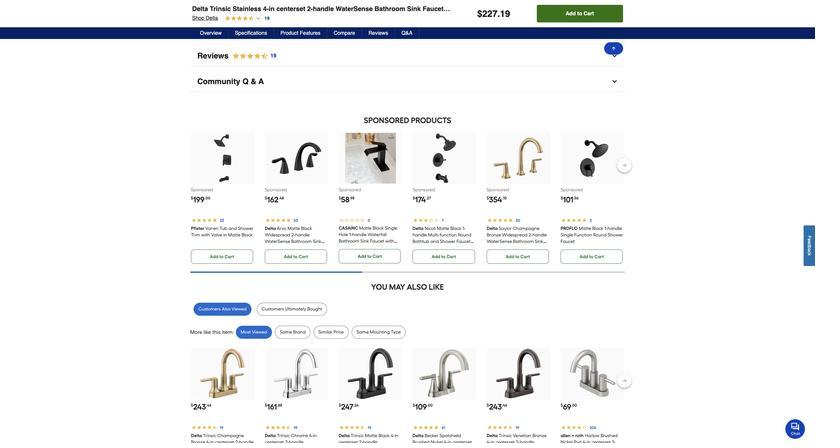 Task type: locate. For each thing, give the bounding box(es) containing it.
2 horizontal spatial watersense
[[487, 239, 512, 245]]

0 vertical spatial shower
[[238, 226, 253, 232]]

trinsic matte black 4-in centerset 2-handl
[[339, 434, 399, 444]]

1 vertical spatial and
[[228, 226, 237, 232]]

shower right tub
[[238, 226, 253, 232]]

cart for 199
[[225, 254, 234, 260]]

1 horizontal spatial reviews
[[369, 30, 388, 36]]

add to cart link for 174
[[413, 250, 475, 264]]

0 horizontal spatial 1-
[[349, 232, 352, 238]]

widespread down the arvo
[[265, 233, 290, 238]]

0 horizontal spatial .46
[[206, 404, 211, 408]]

0 horizontal spatial plate
[[350, 245, 361, 251]]

4.5 stars image down stainless
[[223, 16, 254, 22]]

cart for 162
[[299, 254, 308, 260]]

delta inside 174 list item
[[413, 226, 424, 232]]

k
[[807, 254, 812, 256]]

reviews left q&a
[[369, 30, 388, 36]]

2 vertical spatial shower
[[440, 239, 456, 245]]

sponsored for 174
[[413, 187, 435, 193]]

delta nicoli matte black 1-handle multi-function round bathtub and shower faucet valve included image
[[419, 133, 470, 184]]

0 vertical spatial brushed
[[601, 434, 618, 439]]

nickel inside the "becker spotshield brushed nickel 4-in centerse"
[[431, 440, 443, 444]]

trinsic inside trinsic champagne bronze 4-in centerset 2-handl
[[203, 434, 216, 439]]

2 horizontal spatial and
[[479, 5, 490, 13]]

sink for 58
[[361, 239, 369, 244]]

1 horizontal spatial drain
[[460, 5, 477, 13]]

1 horizontal spatial champagne
[[513, 226, 540, 232]]

$ 199 .00
[[191, 195, 210, 205]]

delta for saylor champagne bronze widespread 2-handle watersense bathroom sink faucet with drain
[[487, 226, 498, 232]]

and
[[479, 5, 490, 13], [228, 226, 237, 232], [431, 239, 439, 245]]

1 vertical spatial deck
[[339, 245, 349, 251]]

$ 227 . 19
[[477, 8, 510, 19]]

add to cart link down 'matte black 1-handle single function round shower faucet' on the right bottom
[[561, 250, 623, 264]]

in inside "trinsic venetian bronze 4-in centerset 2-handl"
[[491, 440, 495, 444]]

0 vertical spatial 4.5 stars image
[[223, 16, 254, 22]]

2 horizontal spatial drain
[[512, 246, 523, 251]]

delta for becker spotshield brushed nickel 4-in centerse
[[413, 434, 424, 439]]

0 horizontal spatial viewed
[[232, 307, 247, 312]]

brushed inside the "becker spotshield brushed nickel 4-in centerse"
[[413, 440, 430, 444]]

1 horizontal spatial and
[[431, 239, 439, 245]]

specifications
[[235, 30, 267, 36]]

roth
[[575, 434, 584, 439]]

0 vertical spatial single
[[385, 226, 398, 231]]

more like this item :
[[190, 330, 234, 336]]

1 vertical spatial shower
[[608, 233, 623, 238]]

handle inside 'matte black 1-handle single function round shower faucet'
[[608, 226, 622, 232]]

$ 58 .98
[[339, 195, 355, 205]]

specifications button
[[229, 27, 274, 39]]

same brand
[[280, 330, 306, 336]]

widespread for 162
[[265, 233, 290, 238]]

with inside 'saylor champagne bronze widespread 2-handle watersense bathroom sink faucet with drain'
[[502, 246, 511, 251]]

brushed right harlow
[[601, 434, 618, 439]]

1 horizontal spatial brushed
[[601, 434, 618, 439]]

to inside 174 list item
[[441, 254, 446, 260]]

1 vertical spatial chevron down image
[[611, 53, 618, 59]]

4.5 stars image down specifications button
[[229, 52, 277, 61]]

sink inside 'saylor champagne bronze widespread 2-handle watersense bathroom sink faucet with drain'
[[535, 239, 543, 245]]

drain inside 'saylor champagne bronze widespread 2-handle watersense bathroom sink faucet with drain'
[[512, 246, 523, 251]]

1 horizontal spatial 243
[[489, 403, 502, 412]]

1 horizontal spatial customers
[[262, 307, 284, 312]]

.46
[[206, 404, 211, 408], [502, 404, 507, 408]]

add to cart link
[[339, 250, 401, 264], [191, 250, 253, 264], [265, 250, 327, 264], [413, 250, 475, 264], [487, 250, 549, 264], [561, 250, 623, 264]]

add to cart inside 174 list item
[[432, 254, 456, 260]]

b
[[807, 247, 812, 249]]

2 same from the left
[[357, 330, 369, 336]]

matte inside matte black single hole 1-handle waterfall bathroom sink faucet with deck plate
[[359, 226, 372, 231]]

harlow
[[585, 434, 600, 439]]

.88
[[277, 404, 282, 408]]

viewed up :
[[232, 307, 247, 312]]

trinsic
[[210, 5, 231, 13], [203, 434, 216, 439], [277, 434, 290, 439], [351, 434, 364, 439], [499, 434, 512, 439]]

1 vertical spatial champagne
[[217, 434, 244, 439]]

add to cart link for 162
[[265, 250, 327, 264]]

delta for arvo matte black widespread 2-handle watersense bathroom sink faucet with drain
[[265, 226, 276, 232]]

2 customers from the left
[[262, 307, 284, 312]]

1 same from the left
[[280, 330, 292, 336]]

0 horizontal spatial customers
[[198, 307, 221, 312]]

0 horizontal spatial shower
[[238, 226, 253, 232]]

2 horizontal spatial 19
[[500, 8, 510, 19]]

becker spotshield brushed nickel 4-in centerse
[[413, 434, 472, 444]]

waterfall
[[368, 232, 387, 238]]

4- inside "trinsic venetian bronze 4-in centerset 2-handl"
[[487, 440, 491, 444]]

0 horizontal spatial drain
[[290, 246, 301, 251]]

arrow up image
[[611, 46, 616, 51]]

nickel down becker
[[431, 440, 443, 444]]

1 horizontal spatial viewed
[[252, 330, 267, 336]]

like
[[204, 330, 211, 336]]

1 horizontal spatial .00
[[427, 404, 433, 408]]

reviews down the overview button
[[197, 51, 229, 61]]

add to cart link inside 199 list item
[[191, 250, 253, 264]]

sponsored inside 58 list item
[[339, 187, 361, 193]]

cart inside 58 list item
[[373, 254, 382, 260]]

add to cart link for 101
[[561, 250, 623, 264]]

viewed
[[232, 307, 247, 312], [252, 330, 267, 336]]

allen
[[561, 434, 571, 439]]

1-
[[463, 226, 466, 232], [605, 226, 608, 232], [349, 232, 352, 238]]

in
[[269, 5, 275, 13], [223, 233, 227, 238], [313, 434, 317, 439], [395, 434, 399, 439], [210, 440, 214, 444], [448, 440, 452, 444], [491, 440, 495, 444], [587, 440, 591, 444]]

4- inside harlow brushed nickel pvd 4-in centerset 2
[[583, 440, 587, 444]]

compare down delta trinsic stainless 4-in centerset 2-handle watersense bathroom sink faucet with drain and deck plate
[[334, 30, 355, 36]]

widespread inside 'saylor champagne bronze widespread 2-handle watersense bathroom sink faucet with drain'
[[502, 233, 528, 238]]

arvo matte black widespread 2-handle watersense bathroom sink faucet with drain
[[265, 226, 321, 251]]

1 horizontal spatial 1-
[[463, 226, 466, 232]]

bathroom for 354
[[513, 239, 534, 245]]

sponsored inside 199 list item
[[191, 187, 213, 193]]

0 horizontal spatial brushed
[[413, 440, 430, 444]]

2 horizontal spatial .00
[[571, 404, 577, 408]]

sponsored for 162
[[265, 187, 287, 193]]

with for 58
[[385, 239, 394, 244]]

sponsored for 199
[[191, 187, 213, 193]]

community
[[197, 77, 240, 86]]

pfister vaneri tub and shower trim with valve in matte black image
[[197, 133, 248, 184]]

2 e from the top
[[807, 241, 812, 244]]

0 horizontal spatial watersense
[[265, 239, 290, 245]]

product features button
[[274, 27, 327, 39]]

e up d
[[807, 239, 812, 241]]

1 vertical spatial valve
[[413, 246, 424, 251]]

add to cart link inside 174 list item
[[413, 250, 475, 264]]

vaneri
[[205, 226, 218, 232]]

customers ultimately bought
[[262, 307, 322, 312]]

1 horizontal spatial valve
[[413, 246, 424, 251]]

sink inside arvo matte black widespread 2-handle watersense bathroom sink faucet with drain
[[313, 239, 321, 245]]

1 horizontal spatial single
[[561, 233, 573, 238]]

4.5 stars image
[[223, 16, 254, 22], [229, 52, 277, 61]]

1 vertical spatial brushed
[[413, 440, 430, 444]]

sponsored inside 162 list item
[[265, 187, 287, 193]]

champagne inside trinsic champagne bronze 4-in centerset 2-handl
[[217, 434, 244, 439]]

0 horizontal spatial deck
[[339, 245, 349, 251]]

.46 for champagne
[[206, 404, 211, 408]]

shower right the function
[[608, 233, 623, 238]]

add to cart link for 199
[[191, 250, 253, 264]]

trinsic inside trinsic chrome 4-in centerset 2-handl
[[277, 434, 290, 439]]

.00 up vaneri
[[205, 196, 210, 201]]

1 vertical spatial 4.5 stars image
[[229, 52, 277, 61]]

2 chevron down image from the top
[[611, 53, 618, 59]]

1- inside nicoli matte black 1- handle multi-function round bathtub and shower faucet valve included
[[463, 226, 466, 232]]

cart for 174
[[447, 254, 456, 260]]

f e e d b a c k
[[807, 236, 812, 256]]

single down proflo
[[561, 233, 573, 238]]

0 horizontal spatial widespread
[[265, 233, 290, 238]]

243
[[193, 403, 206, 412], [489, 403, 502, 412]]

0 horizontal spatial single
[[385, 226, 398, 231]]

$ inside $ 109 .00
[[413, 404, 415, 408]]

0 horizontal spatial round
[[458, 233, 472, 238]]

bathroom
[[375, 5, 405, 13], [339, 239, 360, 244], [291, 239, 312, 245], [513, 239, 534, 245]]

4-
[[263, 5, 269, 13], [309, 434, 313, 439], [391, 434, 395, 439], [206, 440, 210, 444], [444, 440, 448, 444], [487, 440, 491, 444], [583, 440, 587, 444]]

1 horizontal spatial .46
[[502, 404, 507, 408]]

customers up like
[[198, 307, 221, 312]]

proflo
[[561, 226, 578, 232]]

bathtub
[[413, 239, 430, 245]]

add to cart link down saylor
[[487, 250, 549, 264]]

southdeep products heading
[[190, 114, 625, 127]]

e
[[807, 239, 812, 241], [807, 241, 812, 244]]

to inside 354 list item
[[515, 254, 520, 260]]

add to cart inside 58 list item
[[358, 254, 382, 260]]

.00 up +
[[571, 404, 577, 408]]

0 horizontal spatial champagne
[[217, 434, 244, 439]]

2 horizontal spatial shower
[[608, 233, 623, 238]]

also left like at bottom
[[407, 283, 427, 292]]

0 vertical spatial plate
[[510, 5, 525, 13]]

faucet inside matte black single hole 1-handle waterfall bathroom sink faucet with deck plate
[[370, 239, 384, 244]]

1 horizontal spatial plate
[[510, 5, 525, 13]]

1 horizontal spatial 19
[[271, 53, 276, 59]]

cart
[[584, 11, 594, 17], [373, 254, 382, 260], [225, 254, 234, 260], [299, 254, 308, 260], [447, 254, 456, 260], [521, 254, 530, 260], [595, 254, 604, 260]]

1 horizontal spatial $ 243 .46
[[487, 403, 507, 412]]

add to cart for 199
[[210, 254, 234, 260]]

0 horizontal spatial and
[[228, 226, 237, 232]]

handle inside matte black single hole 1-handle waterfall bathroom sink faucet with deck plate
[[352, 232, 367, 238]]

0 horizontal spatial $ 243 .46
[[191, 403, 211, 412]]

function
[[440, 233, 457, 238]]

same for same brand
[[280, 330, 292, 336]]

customers left ultimately
[[262, 307, 284, 312]]

354 list item
[[487, 132, 550, 264]]

compare down the shop delta
[[197, 26, 231, 35]]

2 round from the left
[[593, 233, 607, 238]]

.00 for 69
[[571, 404, 577, 408]]

.10
[[502, 196, 507, 201]]

and down multi-
[[431, 239, 439, 245]]

1 nickel from the left
[[431, 440, 443, 444]]

nickel
[[431, 440, 443, 444], [561, 440, 573, 444]]

cart for 58
[[373, 254, 382, 260]]

.00 inside '$ 69 .00'
[[571, 404, 577, 408]]

with
[[446, 5, 459, 13], [201, 233, 210, 238], [385, 239, 394, 244], [280, 246, 289, 251], [502, 246, 511, 251]]

faucet inside 'saylor champagne bronze widespread 2-handle watersense bathroom sink faucet with drain'
[[487, 246, 501, 251]]

delta becker spotshield brushed nickel 4-in centerset 2-handle watersense bathroom sink faucet with drain image
[[419, 349, 470, 400]]

included
[[425, 246, 443, 251]]

black inside nicoli matte black 1- handle multi-function round bathtub and shower faucet valve included
[[451, 226, 462, 232]]

.00 for 199
[[205, 196, 210, 201]]

brushed
[[601, 434, 618, 439], [413, 440, 430, 444]]

.46 for venetian
[[502, 404, 507, 408]]

$ 243 .46 for trinsic champagne bronze 4-in centerset 2-handl
[[191, 403, 211, 412]]

1- inside matte black single hole 1-handle waterfall bathroom sink faucet with deck plate
[[349, 232, 352, 238]]

viewed right most
[[252, 330, 267, 336]]

.00 inside $ 109 .00
[[427, 404, 433, 408]]

nickel down allen on the right of the page
[[561, 440, 573, 444]]

19 up specifications button
[[264, 16, 270, 21]]

bronze inside 'saylor champagne bronze widespread 2-handle watersense bathroom sink faucet with drain'
[[487, 233, 501, 238]]

to for 101
[[589, 254, 594, 260]]

with inside matte black single hole 1-handle waterfall bathroom sink faucet with deck plate
[[385, 239, 394, 244]]

1 vertical spatial reviews
[[197, 51, 229, 61]]

add to cart inside 199 list item
[[210, 254, 234, 260]]

add inside 354 list item
[[506, 254, 514, 260]]

watersense inside 'saylor champagne bronze widespread 2-handle watersense bathroom sink faucet with drain'
[[487, 239, 512, 245]]

1 horizontal spatial widespread
[[502, 233, 528, 238]]

bronze inside "trinsic venetian bronze 4-in centerset 2-handl"
[[533, 434, 547, 439]]

0 vertical spatial also
[[407, 283, 427, 292]]

in inside harlow brushed nickel pvd 4-in centerset 2
[[587, 440, 591, 444]]

sponsored for 58
[[339, 187, 361, 193]]

add inside 199 list item
[[210, 254, 218, 260]]

1 horizontal spatial deck
[[492, 5, 508, 13]]

0 vertical spatial bronze
[[487, 233, 501, 238]]

plate
[[510, 5, 525, 13], [350, 245, 361, 251]]

0 vertical spatial viewed
[[232, 307, 247, 312]]

widespread down saylor
[[502, 233, 528, 238]]

1 round from the left
[[458, 233, 472, 238]]

chevron down image down arrow up image
[[611, 53, 618, 59]]

sponsored for 354
[[487, 187, 509, 193]]

proflo matte black 1-handle single function round shower faucet image
[[567, 133, 618, 184]]

add
[[566, 11, 576, 17], [358, 254, 366, 260], [210, 254, 218, 260], [284, 254, 292, 260], [432, 254, 440, 260], [506, 254, 514, 260], [580, 254, 588, 260]]

same left mounting
[[357, 330, 369, 336]]

round right function in the bottom right of the page
[[458, 233, 472, 238]]

0 vertical spatial and
[[479, 5, 490, 13]]

delta trinsic matte black 4-in centerset 2-handle watersense bathroom sink faucet with drain and deck plate image
[[345, 349, 396, 400]]

faucet
[[423, 5, 444, 13], [370, 239, 384, 244], [457, 239, 471, 245], [561, 239, 575, 245], [265, 246, 279, 251], [487, 246, 501, 251]]

plate down casainc
[[350, 245, 361, 251]]

bronze
[[487, 233, 501, 238], [533, 434, 547, 439], [191, 440, 205, 444]]

chevron down image for reviews
[[611, 53, 618, 59]]

1 vertical spatial plate
[[350, 245, 361, 251]]

shower down function in the bottom right of the page
[[440, 239, 456, 245]]

sponsored inside 174 list item
[[413, 187, 435, 193]]

to inside 58 list item
[[367, 254, 372, 260]]

with inside vaneri tub and shower trim with valve in matte black
[[201, 233, 210, 238]]

.00 up becker
[[427, 404, 433, 408]]

:
[[232, 330, 234, 336]]

delta trinsic champagne bronze 4-in centerset 2-handle watersense bathroom sink faucet with drain and deck plate image
[[197, 349, 248, 400]]

1 vertical spatial also
[[222, 307, 231, 312]]

shop
[[192, 15, 204, 21]]

and right tub
[[228, 226, 237, 232]]

2 nickel from the left
[[561, 440, 573, 444]]

243 for trinsic venetian bronze 4-in centerset 2-handl
[[489, 403, 502, 412]]

most
[[241, 330, 251, 336]]

single up waterfall
[[385, 226, 398, 231]]

247
[[341, 403, 354, 412]]

bathroom for 58
[[339, 239, 360, 244]]

199
[[193, 195, 205, 205]]

add to cart link down waterfall
[[339, 250, 401, 264]]

chevron down image
[[611, 27, 618, 33], [611, 53, 618, 59]]

reviews button
[[362, 27, 395, 39]]

$ inside the $ 354 .10
[[487, 196, 489, 201]]

trinsic inside "trinsic venetian bronze 4-in centerset 2-handl"
[[499, 434, 512, 439]]

add for 354
[[506, 254, 514, 260]]

add inside 58 list item
[[358, 254, 366, 260]]

also up item on the left bottom of the page
[[222, 307, 231, 312]]

0 vertical spatial deck
[[492, 5, 508, 13]]

2 widespread from the left
[[502, 233, 528, 238]]

2 horizontal spatial 1-
[[605, 226, 608, 232]]

to inside 101 list item
[[589, 254, 594, 260]]

single inside matte black single hole 1-handle waterfall bathroom sink faucet with deck plate
[[385, 226, 398, 231]]

and left .
[[479, 5, 490, 13]]

$
[[477, 8, 482, 19], [191, 196, 193, 201], [265, 196, 267, 201], [339, 196, 341, 201], [413, 196, 415, 201], [487, 196, 489, 201], [561, 196, 563, 201], [191, 404, 193, 408], [265, 404, 267, 408], [339, 404, 341, 408], [413, 404, 415, 408], [487, 404, 489, 408], [561, 404, 563, 408]]

valve down bathtub
[[413, 246, 424, 251]]

2- inside 'saylor champagne bronze widespread 2-handle watersense bathroom sink faucet with drain'
[[529, 233, 533, 238]]

champagne inside 'saylor champagne bronze widespread 2-handle watersense bathroom sink faucet with drain'
[[513, 226, 540, 232]]

delta inside 354 list item
[[487, 226, 498, 232]]

add to cart inside 354 list item
[[506, 254, 530, 260]]

matte black 1-handle single function round shower faucet
[[561, 226, 623, 245]]

bathroom inside 'saylor champagne bronze widespread 2-handle watersense bathroom sink faucet with drain'
[[513, 239, 534, 245]]

0 horizontal spatial same
[[280, 330, 292, 336]]

add for 162
[[284, 254, 292, 260]]

sponsored inside 101 list item
[[561, 187, 583, 193]]

0 vertical spatial reviews
[[369, 30, 388, 36]]

1 $ 243 .46 from the left
[[191, 403, 211, 412]]

in inside trinsic champagne bronze 4-in centerset 2-handl
[[210, 440, 214, 444]]

valve inside vaneri tub and shower trim with valve in matte black
[[211, 233, 222, 238]]

to
[[577, 11, 582, 17], [367, 254, 372, 260], [219, 254, 224, 260], [293, 254, 298, 260], [441, 254, 446, 260], [515, 254, 520, 260], [589, 254, 594, 260]]

to inside 162 list item
[[293, 254, 298, 260]]

1 horizontal spatial also
[[407, 283, 427, 292]]

0 vertical spatial chevron down image
[[611, 27, 618, 33]]

174
[[415, 195, 426, 205]]

2- inside trinsic chrome 4-in centerset 2-handl
[[285, 440, 289, 444]]

plate right .
[[510, 5, 525, 13]]

in inside the "becker spotshield brushed nickel 4-in centerse"
[[448, 440, 452, 444]]

1 horizontal spatial round
[[593, 233, 607, 238]]

chat invite button image
[[786, 420, 806, 440]]

chevron down image for compare
[[611, 27, 618, 33]]

$ inside '$ 69 .00'
[[561, 404, 563, 408]]

2 vertical spatial bronze
[[191, 440, 205, 444]]

1 vertical spatial single
[[561, 233, 573, 238]]

delta inside 162 list item
[[265, 226, 276, 232]]

same
[[280, 330, 292, 336], [357, 330, 369, 336]]

1 vertical spatial bronze
[[533, 434, 547, 439]]

2 243 from the left
[[489, 403, 502, 412]]

1 .46 from the left
[[206, 404, 211, 408]]

round right the function
[[593, 233, 607, 238]]

1 horizontal spatial nickel
[[561, 440, 573, 444]]

compare button
[[190, 20, 625, 41], [327, 27, 362, 39]]

chevron down image up arrow up image
[[611, 27, 618, 33]]

add to cart link down vaneri tub and shower trim with valve in matte black
[[191, 250, 253, 264]]

same for same mounting type
[[357, 330, 369, 336]]

0 horizontal spatial valve
[[211, 233, 222, 238]]

1 customers from the left
[[198, 307, 221, 312]]

type
[[391, 330, 401, 336]]

1 chevron down image from the top
[[611, 27, 618, 33]]

0 horizontal spatial bronze
[[191, 440, 205, 444]]

add to cart link for 58
[[339, 250, 401, 264]]

2 .46 from the left
[[502, 404, 507, 408]]

0 horizontal spatial .00
[[205, 196, 210, 201]]

add to cart link down the arvo
[[265, 250, 327, 264]]

spotshield
[[440, 434, 461, 439]]

brushed down becker
[[413, 440, 430, 444]]

add to cart inside 162 list item
[[284, 254, 308, 260]]

161
[[267, 403, 277, 412]]

1 243 from the left
[[193, 403, 206, 412]]

same left brand at left
[[280, 330, 292, 336]]

0 horizontal spatial nickel
[[431, 440, 443, 444]]

delta for trinsic champagne bronze 4-in centerset 2-handl
[[191, 434, 202, 439]]

chevron down image
[[611, 78, 618, 85]]

1 widespread from the left
[[265, 233, 290, 238]]

trinsic for trinsic matte black 4-in centerset 2-handl
[[351, 434, 364, 439]]

customers for customers also viewed
[[198, 307, 221, 312]]

cart inside 162 list item
[[299, 254, 308, 260]]

19 right 227
[[500, 8, 510, 19]]

1 horizontal spatial bronze
[[487, 233, 501, 238]]

add inside 174 list item
[[432, 254, 440, 260]]

add to cart link inside 354 list item
[[487, 250, 549, 264]]

brushed inside harlow brushed nickel pvd 4-in centerset 2
[[601, 434, 618, 439]]

1 horizontal spatial same
[[357, 330, 369, 336]]

drain
[[460, 5, 477, 13], [290, 246, 301, 251], [512, 246, 523, 251]]

0 horizontal spatial 243
[[193, 403, 206, 412]]

add to cart for 354
[[506, 254, 530, 260]]

1 horizontal spatial shower
[[440, 239, 456, 245]]

add inside button
[[566, 11, 576, 17]]

pvd
[[574, 440, 582, 444]]

e up "b"
[[807, 241, 812, 244]]

you
[[371, 283, 387, 292]]

sponsored products
[[364, 116, 451, 125]]

$ inside $ 199 .00
[[191, 196, 193, 201]]

cart inside 199 list item
[[225, 254, 234, 260]]

add to cart link down function in the bottom right of the page
[[413, 250, 475, 264]]

to inside 199 list item
[[219, 254, 224, 260]]

0 vertical spatial champagne
[[513, 226, 540, 232]]

$ 174 .27
[[413, 195, 431, 205]]

0 vertical spatial valve
[[211, 233, 222, 238]]

2 $ 243 .46 from the left
[[487, 403, 507, 412]]

centerset inside the 'trinsic matte black 4-in centerset 2-handl'
[[339, 440, 358, 444]]

2 horizontal spatial bronze
[[533, 434, 547, 439]]

valve down vaneri
[[211, 233, 222, 238]]

watersense
[[336, 5, 373, 13], [265, 239, 290, 245], [487, 239, 512, 245]]

black
[[373, 226, 384, 231], [301, 226, 312, 232], [451, 226, 462, 232], [592, 226, 604, 232], [241, 233, 253, 238], [379, 434, 390, 439]]

19 down specifications button
[[271, 53, 276, 59]]

2 vertical spatial and
[[431, 239, 439, 245]]

.00 inside $ 199 .00
[[205, 196, 210, 201]]



Task type: vqa. For each thing, say whether or not it's contained in the screenshot.


Task type: describe. For each thing, give the bounding box(es) containing it.
community q & a button
[[190, 72, 625, 92]]

valve inside nicoli matte black 1- handle multi-function round bathtub and shower faucet valve included
[[413, 246, 424, 251]]

$ inside $ 162 .48
[[265, 196, 267, 201]]

function
[[574, 233, 592, 238]]

matte inside nicoli matte black 1- handle multi-function round bathtub and shower faucet valve included
[[437, 226, 450, 232]]

watersense for 354
[[487, 239, 512, 245]]

162 list item
[[265, 132, 328, 264]]

trinsic venetian bronze 4-in centerset 2-handl
[[487, 434, 547, 444]]

delta saylor champagne bronze widespread 2-handle watersense bathroom sink faucet with drain image
[[493, 133, 544, 184]]

19 inside 4.5 stars image
[[271, 53, 276, 59]]

shop delta
[[192, 15, 218, 21]]

to for 162
[[293, 254, 298, 260]]

101 list item
[[561, 132, 624, 264]]

f
[[807, 236, 812, 239]]

4.5 stars image containing 19
[[229, 52, 277, 61]]

227
[[482, 8, 498, 19]]

.00 for 109
[[427, 404, 433, 408]]

in inside vaneri tub and shower trim with valve in matte black
[[223, 233, 227, 238]]

delta trinsic venetian bronze 4-in centerset 2-handle watersense bathroom sink faucet with drain and deck plate image
[[493, 349, 544, 400]]

.98
[[350, 196, 355, 201]]

add to cart button
[[537, 5, 623, 22]]

matte inside arvo matte black widespread 2-handle watersense bathroom sink faucet with drain
[[288, 226, 300, 232]]

and inside vaneri tub and shower trim with valve in matte black
[[228, 226, 237, 232]]

drain for 162
[[290, 246, 301, 251]]

2- inside "trinsic venetian bronze 4-in centerset 2-handl"
[[516, 440, 520, 444]]

community q & a
[[197, 77, 264, 86]]

watersense for 162
[[265, 239, 290, 245]]

plate inside matte black single hole 1-handle waterfall bathroom sink faucet with deck plate
[[350, 245, 361, 251]]

add to cart for 174
[[432, 254, 456, 260]]

black inside matte black single hole 1-handle waterfall bathroom sink faucet with deck plate
[[373, 226, 384, 231]]

add to cart for 162
[[284, 254, 308, 260]]

$ inside $ 58 .98
[[339, 196, 341, 201]]

4- inside trinsic champagne bronze 4-in centerset 2-handl
[[206, 440, 210, 444]]

shower inside nicoli matte black 1- handle multi-function round bathtub and shower faucet valve included
[[440, 239, 456, 245]]

2- inside the 'trinsic matte black 4-in centerset 2-handl'
[[359, 440, 363, 444]]

sponsored for 101
[[561, 187, 583, 193]]

in inside trinsic chrome 4-in centerset 2-handl
[[313, 434, 317, 439]]

add to cart link for 354
[[487, 250, 549, 264]]

delta trinsic stainless 4-in centerset 2-handle watersense bathroom sink faucet with drain and deck plate
[[192, 5, 525, 13]]

cart for 354
[[521, 254, 530, 260]]

and inside nicoli matte black 1- handle multi-function round bathtub and shower faucet valve included
[[431, 239, 439, 245]]

products
[[411, 116, 451, 125]]

a
[[807, 249, 812, 252]]

4- inside the 'trinsic matte black 4-in centerset 2-handl'
[[391, 434, 395, 439]]

product
[[281, 30, 298, 36]]

cart inside button
[[584, 11, 594, 17]]

nicoli
[[425, 226, 436, 232]]

.27
[[426, 196, 431, 201]]

widespread for 354
[[502, 233, 528, 238]]

centerset for trinsic matte black 4-in centerset 2-handl
[[339, 440, 358, 444]]

faucet inside arvo matte black widespread 2-handle watersense bathroom sink faucet with drain
[[265, 246, 279, 251]]

price
[[334, 330, 344, 336]]

add to cart inside button
[[566, 11, 594, 17]]

nicoli matte black 1- handle multi-function round bathtub and shower faucet valve included
[[413, 226, 472, 251]]

item
[[222, 330, 232, 336]]

delta arvo matte black widespread 2-handle watersense bathroom sink faucet with drain image
[[271, 133, 322, 184]]

58
[[341, 195, 350, 205]]

like
[[429, 283, 444, 292]]

you may also like
[[371, 283, 444, 292]]

trinsic champagne bronze 4-in centerset 2-handl
[[191, 434, 254, 444]]

to for 58
[[367, 254, 372, 260]]

bronze for trinsic venetian bronze 4-in centerset 2-handl
[[533, 434, 547, 439]]

add for 199
[[210, 254, 218, 260]]

add for 58
[[358, 254, 366, 260]]

sponsored inside southdeep products heading
[[364, 116, 409, 125]]

add for 101
[[580, 254, 588, 260]]

.24
[[354, 404, 359, 408]]

handle inside arvo matte black widespread 2-handle watersense bathroom sink faucet with drain
[[295, 233, 310, 238]]

199 list item
[[191, 132, 254, 264]]

allen + roth
[[561, 434, 584, 439]]

cart for 101
[[595, 254, 604, 260]]

champagne for centerset
[[217, 434, 244, 439]]

4- inside the "becker spotshield brushed nickel 4-in centerse"
[[444, 440, 448, 444]]

$ 161 .88
[[265, 403, 282, 412]]

matte inside vaneri tub and shower trim with valve in matte black
[[228, 233, 240, 238]]

&
[[251, 77, 256, 86]]

becker
[[425, 434, 439, 439]]

brand
[[293, 330, 306, 336]]

handle inside nicoli matte black 1- handle multi-function round bathtub and shower faucet valve included
[[413, 233, 427, 238]]

1 horizontal spatial watersense
[[336, 5, 373, 13]]

saylor
[[499, 226, 512, 232]]

delta for trinsic venetian bronze 4-in centerset 2-handl
[[487, 434, 498, 439]]

tub
[[219, 226, 227, 232]]

centerset inside harlow brushed nickel pvd 4-in centerset 2
[[592, 440, 611, 444]]

.48
[[279, 196, 284, 201]]

d
[[807, 244, 812, 247]]

harlow brushed nickel pvd 4-in centerset 2
[[561, 434, 623, 444]]

$ 109 .00
[[413, 403, 433, 412]]

trinsic chrome 4-in centerset 2-handl
[[265, 434, 322, 444]]

$ 243 .46 for trinsic venetian bronze 4-in centerset 2-handl
[[487, 403, 507, 412]]

matte inside 'matte black 1-handle single function round shower faucet'
[[579, 226, 591, 232]]

to for 199
[[219, 254, 224, 260]]

most viewed
[[241, 330, 267, 336]]

bronze for saylor champagne bronze widespread 2-handle watersense bathroom sink faucet with drain
[[487, 233, 501, 238]]

chrome
[[291, 434, 308, 439]]

to for 174
[[441, 254, 446, 260]]

q&a
[[402, 30, 413, 36]]

overview
[[200, 30, 222, 36]]

centerset for trinsic venetian bronze 4-in centerset 2-handl
[[496, 440, 515, 444]]

mounting
[[370, 330, 390, 336]]

stainless
[[233, 5, 261, 13]]

centerset for delta trinsic stainless 4-in centerset 2-handle watersense bathroom sink faucet with drain and deck plate
[[276, 5, 305, 13]]

with for 354
[[502, 246, 511, 251]]

243 for trinsic champagne bronze 4-in centerset 2-handl
[[193, 403, 206, 412]]

black inside the 'trinsic matte black 4-in centerset 2-handl'
[[379, 434, 390, 439]]

shower inside 'matte black 1-handle single function round shower faucet'
[[608, 233, 623, 238]]

bought
[[307, 307, 322, 312]]

trinsic for trinsic venetian bronze 4-in centerset 2-handl
[[499, 434, 512, 439]]

similar
[[319, 330, 333, 336]]

round inside 'matte black 1-handle single function round shower faucet'
[[593, 233, 607, 238]]

+
[[572, 434, 574, 439]]

2- inside arvo matte black widespread 2-handle watersense bathroom sink faucet with drain
[[291, 233, 295, 238]]

162
[[267, 195, 279, 205]]

saylor champagne bronze widespread 2-handle watersense bathroom sink faucet with drain
[[487, 226, 547, 251]]

$ 162 .48
[[265, 195, 284, 205]]

delta trinsic chrome 4-in centerset 2-handle watersense bathroom sink faucet with drain and deck plate image
[[271, 349, 322, 400]]

add to cart for 58
[[358, 254, 382, 260]]

matte inside the 'trinsic matte black 4-in centerset 2-handl'
[[365, 434, 378, 439]]

black inside arvo matte black widespread 2-handle watersense bathroom sink faucet with drain
[[301, 226, 312, 232]]

in inside the 'trinsic matte black 4-in centerset 2-handl'
[[395, 434, 399, 439]]

customers also viewed
[[198, 307, 247, 312]]

$ 101 .56
[[561, 195, 579, 205]]

nickel inside harlow brushed nickel pvd 4-in centerset 2
[[561, 440, 573, 444]]

2- inside trinsic champagne bronze 4-in centerset 2-handl
[[235, 440, 239, 444]]

$ inside $ 161 .88
[[265, 404, 267, 408]]

$ 247 .24
[[339, 403, 359, 412]]

sink for 162
[[313, 239, 321, 245]]

to for 354
[[515, 254, 520, 260]]

more
[[190, 330, 202, 336]]

delta for nicoli matte black 1- handle multi-function round bathtub and shower faucet valve included
[[413, 226, 424, 232]]

add to cart for 101
[[580, 254, 604, 260]]

trinsic for trinsic champagne bronze 4-in centerset 2-handl
[[203, 434, 216, 439]]

0 horizontal spatial 19
[[264, 16, 270, 21]]

product features
[[281, 30, 320, 36]]

may
[[389, 283, 405, 292]]

$ 69 .00
[[561, 403, 577, 412]]

69
[[563, 403, 571, 412]]

with for 162
[[280, 246, 289, 251]]

pfister
[[191, 226, 204, 232]]

shower inside vaneri tub and shower trim with valve in matte black
[[238, 226, 253, 232]]

this
[[212, 330, 221, 336]]

black inside 'matte black 1-handle single function round shower faucet'
[[592, 226, 604, 232]]

centerset inside trinsic chrome 4-in centerset 2-handl
[[265, 440, 284, 444]]

faucet inside 'matte black 1-handle single function round shower faucet'
[[561, 239, 575, 245]]

deck inside matte black single hole 1-handle waterfall bathroom sink faucet with deck plate
[[339, 245, 349, 251]]

single inside 'matte black 1-handle single function round shower faucet'
[[561, 233, 573, 238]]

4- inside trinsic chrome 4-in centerset 2-handl
[[309, 434, 313, 439]]

bathroom for 162
[[291, 239, 312, 245]]

casainc matte black single hole 1-handle waterfall bathroom sink faucet with deck plate image
[[345, 133, 396, 184]]

1- inside 'matte black 1-handle single function round shower faucet'
[[605, 226, 608, 232]]

round inside nicoli matte black 1- handle multi-function round bathtub and shower faucet valve included
[[458, 233, 472, 238]]

customers for customers ultimately bought
[[262, 307, 284, 312]]

$ inside $ 174 .27
[[413, 196, 415, 201]]

delta for trinsic matte black 4-in centerset 2-handl
[[339, 434, 350, 439]]

1 vertical spatial viewed
[[252, 330, 267, 336]]

0 horizontal spatial also
[[222, 307, 231, 312]]

faucet inside nicoli matte black 1- handle multi-function round bathtub and shower faucet valve included
[[457, 239, 471, 245]]

$ inside $ 101 .56
[[561, 196, 563, 201]]

black inside vaneri tub and shower trim with valve in matte black
[[241, 233, 253, 238]]

casainc
[[339, 226, 358, 231]]

handle inside 'saylor champagne bronze widespread 2-handle watersense bathroom sink faucet with drain'
[[533, 233, 547, 238]]

0 horizontal spatial compare
[[197, 26, 231, 35]]

delta for trinsic chrome 4-in centerset 2-handl
[[265, 434, 276, 439]]

add for 174
[[432, 254, 440, 260]]

centerset for trinsic champagne bronze 4-in centerset 2-handl
[[215, 440, 234, 444]]

174 list item
[[413, 132, 476, 264]]

ultimately
[[285, 307, 306, 312]]

trim
[[191, 233, 200, 238]]

1 horizontal spatial compare
[[334, 30, 355, 36]]

58 list item
[[339, 132, 402, 264]]

f e e d b a c k button
[[804, 226, 815, 266]]

to inside button
[[577, 11, 582, 17]]

1 e from the top
[[807, 239, 812, 241]]

features
[[300, 30, 320, 36]]

a
[[258, 77, 264, 86]]

q&a button
[[395, 27, 419, 39]]

reviews inside reviews button
[[369, 30, 388, 36]]

q
[[243, 77, 249, 86]]

drain for 354
[[512, 246, 523, 251]]

venetian
[[513, 434, 531, 439]]

hole
[[339, 232, 348, 238]]

trinsic for trinsic chrome 4-in centerset 2-handl
[[277, 434, 290, 439]]

101
[[563, 195, 573, 205]]

109
[[415, 403, 427, 412]]

.56
[[573, 196, 579, 201]]

overview button
[[193, 27, 229, 39]]

sink for 354
[[535, 239, 543, 245]]

0 horizontal spatial reviews
[[197, 51, 229, 61]]

bronze for trinsic champagne bronze 4-in centerset 2-handl
[[191, 440, 205, 444]]

champagne for handle
[[513, 226, 540, 232]]

$ inside '$ 247 .24'
[[339, 404, 341, 408]]

matte black single hole 1-handle waterfall bathroom sink faucet with deck plate
[[339, 226, 398, 251]]

$ 354 .10
[[487, 195, 507, 205]]

allen + roth harlow brushed nickel pvd 4-in centerset 2-handle watersense bathroom sink faucet with drain with deck plate image
[[567, 349, 618, 400]]



